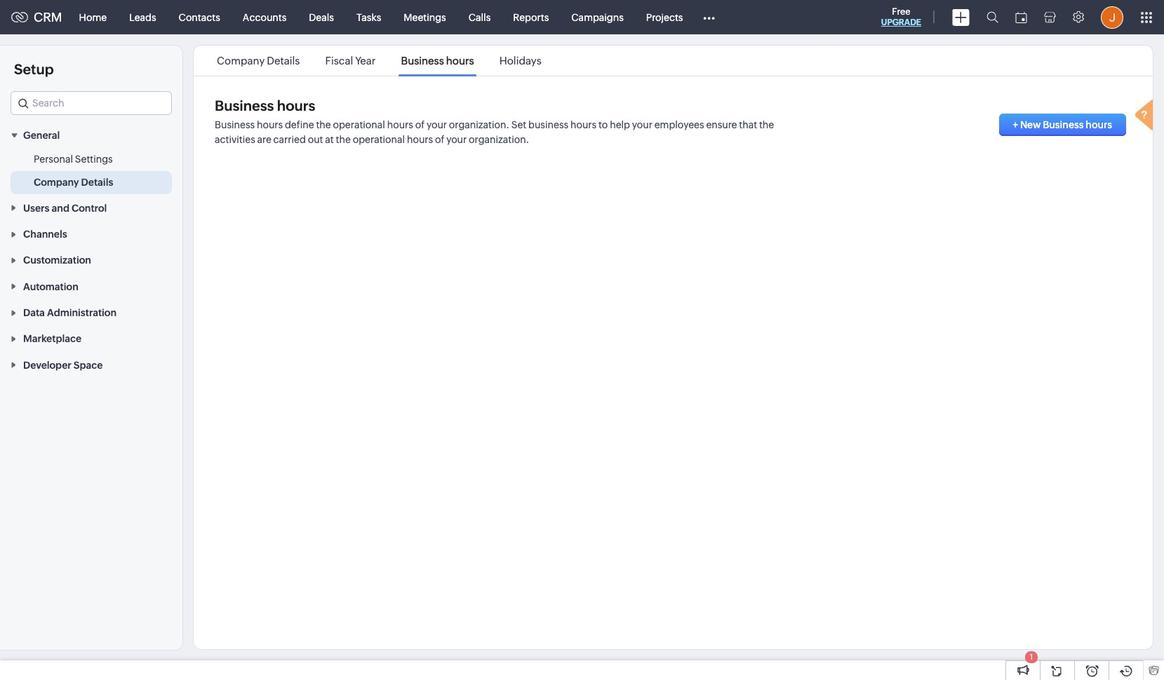 Task type: describe. For each thing, give the bounding box(es) containing it.
free
[[892, 6, 911, 17]]

new
[[1021, 119, 1041, 131]]

developer space
[[23, 360, 103, 371]]

settings
[[75, 154, 113, 165]]

deals
[[309, 12, 334, 23]]

search element
[[979, 0, 1007, 34]]

customization
[[23, 255, 91, 266]]

campaigns
[[572, 12, 624, 23]]

fiscal year link
[[323, 55, 378, 67]]

year
[[355, 55, 376, 67]]

and
[[52, 203, 69, 214]]

automation
[[23, 281, 78, 293]]

users
[[23, 203, 49, 214]]

holidays link
[[497, 55, 544, 67]]

tasks
[[357, 12, 381, 23]]

campaigns link
[[560, 0, 635, 34]]

contacts
[[179, 12, 220, 23]]

general
[[23, 130, 60, 141]]

contacts link
[[167, 0, 232, 34]]

out
[[308, 134, 323, 145]]

personal settings link
[[34, 153, 113, 167]]

calls link
[[457, 0, 502, 34]]

0 vertical spatial of
[[415, 119, 425, 131]]

profile element
[[1093, 0, 1132, 34]]

accounts link
[[232, 0, 298, 34]]

setup
[[14, 61, 54, 77]]

0 vertical spatial organization.
[[449, 119, 510, 131]]

carried
[[273, 134, 306, 145]]

company details inside general region
[[34, 177, 113, 188]]

calls
[[469, 12, 491, 23]]

channels button
[[0, 221, 183, 247]]

crm
[[34, 10, 62, 25]]

0 vertical spatial operational
[[333, 119, 385, 131]]

1 vertical spatial of
[[435, 134, 445, 145]]

home
[[79, 12, 107, 23]]

create menu element
[[944, 0, 979, 34]]

free upgrade
[[882, 6, 922, 27]]

list containing company details
[[204, 46, 554, 76]]

automation button
[[0, 273, 183, 300]]

company details link inside general region
[[34, 176, 113, 190]]

Search text field
[[11, 92, 171, 114]]

profile image
[[1101, 6, 1124, 28]]

1 vertical spatial organization.
[[469, 134, 529, 145]]

2 horizontal spatial the
[[759, 119, 774, 131]]

leads link
[[118, 0, 167, 34]]

data administration button
[[0, 300, 183, 326]]

deals link
[[298, 0, 345, 34]]

define
[[285, 119, 314, 131]]

ensure
[[706, 119, 737, 131]]

help
[[610, 119, 630, 131]]

users and control
[[23, 203, 107, 214]]

+
[[1013, 119, 1019, 131]]

are
[[257, 134, 272, 145]]

business inside business hours define the operational hours of your organization. set business hours to help your employees ensure that the activities are carried out at the operational hours of your organization.
[[215, 119, 255, 131]]

general button
[[0, 122, 183, 148]]

details inside general region
[[81, 177, 113, 188]]

data administration
[[23, 308, 117, 319]]

search image
[[987, 11, 999, 23]]

meetings link
[[393, 0, 457, 34]]

1
[[1030, 654, 1033, 662]]

home link
[[68, 0, 118, 34]]

fiscal year
[[325, 55, 376, 67]]

that
[[739, 119, 758, 131]]

general region
[[0, 148, 183, 195]]



Task type: locate. For each thing, give the bounding box(es) containing it.
the right the that
[[759, 119, 774, 131]]

1 vertical spatial business hours
[[215, 98, 316, 114]]

1 horizontal spatial company details
[[217, 55, 300, 67]]

fiscal
[[325, 55, 353, 67]]

0 horizontal spatial details
[[81, 177, 113, 188]]

users and control button
[[0, 195, 183, 221]]

None field
[[11, 91, 172, 115]]

details down settings
[[81, 177, 113, 188]]

developer
[[23, 360, 71, 371]]

company down 'personal' at the top left
[[34, 177, 79, 188]]

leads
[[129, 12, 156, 23]]

business hours up the are
[[215, 98, 316, 114]]

1 vertical spatial company
[[34, 177, 79, 188]]

business hours inside list
[[401, 55, 474, 67]]

help image
[[1132, 98, 1160, 136]]

set
[[512, 119, 527, 131]]

developer space button
[[0, 352, 183, 378]]

hours
[[446, 55, 474, 67], [277, 98, 316, 114], [257, 119, 283, 131], [387, 119, 413, 131], [571, 119, 597, 131], [1086, 119, 1113, 131], [407, 134, 433, 145]]

data
[[23, 308, 45, 319]]

the up at at the top of the page
[[316, 119, 331, 131]]

business hours down meetings link
[[401, 55, 474, 67]]

company details inside list
[[217, 55, 300, 67]]

1 vertical spatial company details
[[34, 177, 113, 188]]

organization. left 'set'
[[449, 119, 510, 131]]

0 horizontal spatial company
[[34, 177, 79, 188]]

hours inside list
[[446, 55, 474, 67]]

1 vertical spatial company details link
[[34, 176, 113, 190]]

the
[[316, 119, 331, 131], [759, 119, 774, 131], [336, 134, 351, 145]]

reports
[[513, 12, 549, 23]]

company details link down personal settings
[[34, 176, 113, 190]]

company details
[[217, 55, 300, 67], [34, 177, 113, 188]]

+ new business hours
[[1013, 119, 1113, 131]]

operational right at at the top of the page
[[353, 134, 405, 145]]

business hours
[[401, 55, 474, 67], [215, 98, 316, 114]]

operational up at at the top of the page
[[333, 119, 385, 131]]

employees
[[655, 119, 704, 131]]

1 horizontal spatial company
[[217, 55, 265, 67]]

0 vertical spatial business hours
[[401, 55, 474, 67]]

the right at at the top of the page
[[336, 134, 351, 145]]

0 horizontal spatial of
[[415, 119, 425, 131]]

list
[[204, 46, 554, 76]]

organization.
[[449, 119, 510, 131], [469, 134, 529, 145]]

1 horizontal spatial company details link
[[215, 55, 302, 67]]

company inside general region
[[34, 177, 79, 188]]

crm link
[[11, 10, 62, 25]]

marketplace
[[23, 334, 81, 345]]

create menu image
[[953, 9, 970, 26]]

company down 'accounts'
[[217, 55, 265, 67]]

1 horizontal spatial of
[[435, 134, 445, 145]]

0 horizontal spatial business hours
[[215, 98, 316, 114]]

projects link
[[635, 0, 695, 34]]

details
[[267, 55, 300, 67], [81, 177, 113, 188]]

0 horizontal spatial the
[[316, 119, 331, 131]]

1 horizontal spatial details
[[267, 55, 300, 67]]

0 horizontal spatial company details
[[34, 177, 113, 188]]

personal
[[34, 154, 73, 165]]

company details down personal settings
[[34, 177, 113, 188]]

meetings
[[404, 12, 446, 23]]

business inside list
[[401, 55, 444, 67]]

personal settings
[[34, 154, 113, 165]]

business hours define the operational hours of your organization. set business hours to help your employees ensure that the activities are carried out at the operational hours of your organization.
[[215, 119, 774, 145]]

business
[[401, 55, 444, 67], [215, 98, 274, 114], [215, 119, 255, 131], [1043, 119, 1084, 131]]

company details down 'accounts'
[[217, 55, 300, 67]]

company
[[217, 55, 265, 67], [34, 177, 79, 188]]

1 vertical spatial details
[[81, 177, 113, 188]]

at
[[325, 134, 334, 145]]

0 vertical spatial company details link
[[215, 55, 302, 67]]

details inside list
[[267, 55, 300, 67]]

upgrade
[[882, 18, 922, 27]]

channels
[[23, 229, 67, 240]]

0 horizontal spatial company details link
[[34, 176, 113, 190]]

administration
[[47, 308, 117, 319]]

customization button
[[0, 247, 183, 273]]

company details link
[[215, 55, 302, 67], [34, 176, 113, 190]]

tasks link
[[345, 0, 393, 34]]

business hours link
[[399, 55, 476, 67]]

marketplace button
[[0, 326, 183, 352]]

projects
[[646, 12, 683, 23]]

Other Modules field
[[695, 6, 725, 28]]

calendar image
[[1016, 12, 1028, 23]]

1 vertical spatial operational
[[353, 134, 405, 145]]

accounts
[[243, 12, 287, 23]]

to
[[599, 119, 608, 131]]

0 vertical spatial company details
[[217, 55, 300, 67]]

operational
[[333, 119, 385, 131], [353, 134, 405, 145]]

organization. down 'set'
[[469, 134, 529, 145]]

reports link
[[502, 0, 560, 34]]

1 horizontal spatial business hours
[[401, 55, 474, 67]]

control
[[72, 203, 107, 214]]

1 horizontal spatial the
[[336, 134, 351, 145]]

of
[[415, 119, 425, 131], [435, 134, 445, 145]]

space
[[74, 360, 103, 371]]

0 vertical spatial details
[[267, 55, 300, 67]]

holidays
[[500, 55, 542, 67]]

business
[[529, 119, 569, 131]]

your
[[427, 119, 447, 131], [632, 119, 653, 131], [447, 134, 467, 145]]

company details link down 'accounts'
[[215, 55, 302, 67]]

0 vertical spatial company
[[217, 55, 265, 67]]

details down the accounts link
[[267, 55, 300, 67]]

activities
[[215, 134, 255, 145]]



Task type: vqa. For each thing, say whether or not it's contained in the screenshot.
Help link
no



